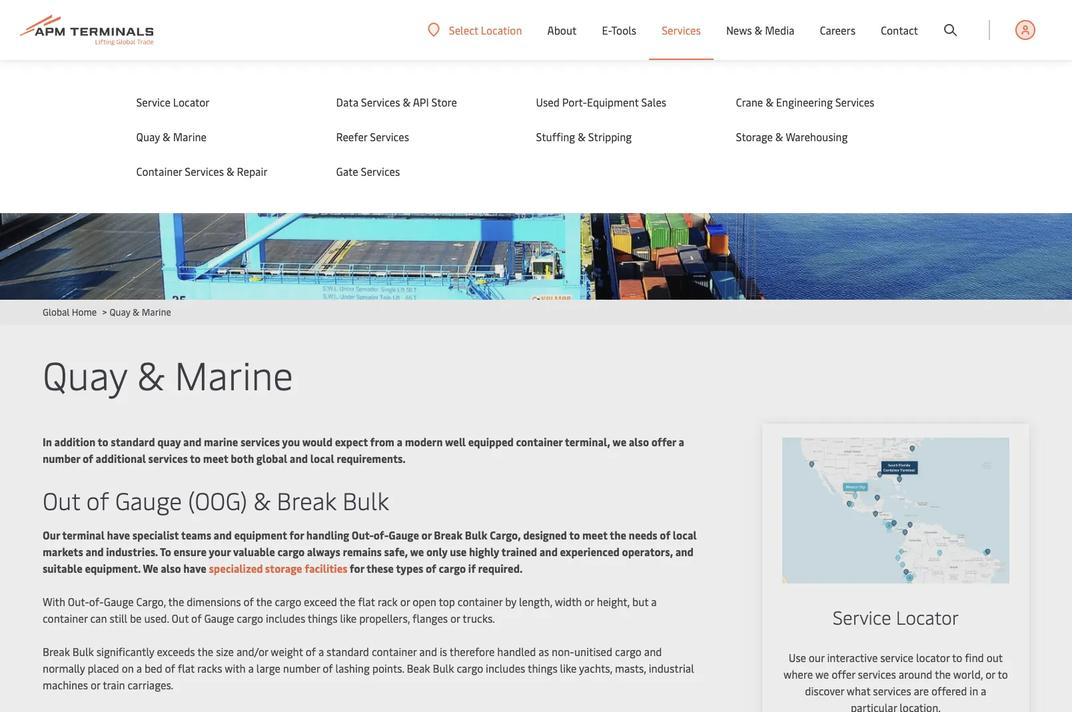Task type: locate. For each thing, give the bounding box(es) containing it.
meet up experienced
[[583, 528, 608, 543]]

2 vertical spatial break
[[43, 645, 70, 659]]

the down 'specialized storage'
[[256, 595, 272, 609]]

bulk inside our terminal have specialist teams and equipment for handling out-of-gauge or break bulk cargo, designed to meet the needs of local markets and industries. to ensure your valuable cargo always remains safe, we only use highly trained and experienced operators, and suitable equipment. we also have
[[465, 528, 488, 543]]

stuffing
[[536, 129, 576, 144]]

1 vertical spatial like
[[560, 661, 577, 676]]

cargo, inside our terminal have specialist teams and equipment for handling out-of-gauge or break bulk cargo, designed to meet the needs of local markets and industries. to ensure your valuable cargo always remains safe, we only use highly trained and experienced operators, and suitable equipment. we also have
[[490, 528, 521, 543]]

1 horizontal spatial things
[[528, 661, 558, 676]]

cargo up and/or at the left bottom
[[237, 611, 263, 626]]

break inside break bulk significantly exceeds the size and/or weight of a standard container and is therefore handled as non-unitised cargo and normally placed on a bed of flat racks with a large number of lashing points. beak bulk cargo includes things like yachts, masts, industrial machines or train carriages.
[[43, 645, 70, 659]]

of
[[83, 451, 93, 466], [86, 484, 109, 517], [660, 528, 671, 543], [426, 561, 437, 576], [244, 595, 254, 609], [191, 611, 202, 626], [306, 645, 316, 659], [165, 661, 175, 676], [323, 661, 333, 676]]

number down addition at the bottom left of page
[[43, 451, 80, 466]]

used.
[[144, 611, 169, 626]]

0 horizontal spatial also
[[161, 561, 181, 576]]

2 horizontal spatial we
[[816, 667, 830, 682]]

or left the train on the bottom
[[91, 678, 100, 693]]

1 vertical spatial out-
[[68, 595, 89, 609]]

quay up container
[[136, 129, 160, 144]]

things down as at bottom
[[528, 661, 558, 676]]

of down addition at the bottom left of page
[[83, 451, 93, 466]]

services button
[[662, 0, 701, 60]]

store
[[432, 95, 457, 109]]

0 vertical spatial also
[[629, 435, 649, 449]]

storage & warehousing
[[736, 129, 848, 144]]

includes
[[266, 611, 306, 626], [486, 661, 526, 676]]

flat inside the with out-of-gauge cargo, the dimensions of the cargo exceed the flat rack or open top container by length, width or height, but a container can still be used. out of gauge cargo includes things like propellers, flanges or trucks.
[[358, 595, 375, 609]]

1 vertical spatial break
[[434, 528, 463, 543]]

the left needs
[[610, 528, 627, 543]]

0 vertical spatial includes
[[266, 611, 306, 626]]

of right needs
[[660, 528, 671, 543]]

careers button
[[820, 0, 856, 60]]

normally
[[43, 661, 85, 676]]

things down "exceed" at the bottom
[[308, 611, 338, 626]]

a inside the with out-of-gauge cargo, the dimensions of the cargo exceed the flat rack or open top container by length, width or height, but a container can still be used. out of gauge cargo includes things like propellers, flanges or trucks.
[[652, 595, 657, 609]]

1 vertical spatial locator
[[897, 605, 960, 630]]

services for reefer services
[[370, 129, 409, 144]]

0 vertical spatial for
[[290, 528, 304, 543]]

0 horizontal spatial cargo,
[[136, 595, 166, 609]]

a
[[397, 435, 403, 449], [679, 435, 685, 449], [652, 595, 657, 609], [319, 645, 324, 659], [136, 661, 142, 676], [248, 661, 254, 676], [981, 684, 987, 699]]

container services & repair
[[136, 164, 268, 179]]

includes up "weight"
[[266, 611, 306, 626]]

out
[[43, 484, 80, 517], [172, 611, 189, 626]]

service locator up service
[[833, 605, 960, 630]]

1 vertical spatial local
[[673, 528, 697, 543]]

out up the 'our'
[[43, 484, 80, 517]]

home
[[72, 306, 97, 319]]

0 horizontal spatial meet
[[203, 451, 228, 466]]

cargo up specialized storage facilities link
[[278, 545, 305, 559]]

crane & engineering services link
[[736, 95, 910, 109]]

of- up can
[[89, 595, 104, 609]]

use
[[450, 545, 467, 559]]

or inside the use our interactive service locator to find out where we offer services around the world, or to discover what services are offered in a particular location.
[[986, 667, 996, 682]]

local inside in addition to standard quay and marine services you would expect from a modern well equipped container terminal, we also offer a number of additional services to meet both global and local requirements.
[[310, 451, 334, 466]]

0 vertical spatial cargo,
[[490, 528, 521, 543]]

1 vertical spatial have
[[183, 561, 207, 576]]

standard inside break bulk significantly exceeds the size and/or weight of a standard container and is therefore handled as non-unitised cargo and normally placed on a bed of flat racks with a large number of lashing points. beak bulk cargo includes things like yachts, masts, industrial machines or train carriages.
[[327, 645, 369, 659]]

like down non-
[[560, 661, 577, 676]]

1 horizontal spatial meet
[[583, 528, 608, 543]]

cargo down "therefore"
[[457, 661, 484, 676]]

to down out
[[998, 667, 1009, 682]]

storage & warehousing link
[[736, 129, 910, 144]]

standard inside in addition to standard quay and marine services you would expect from a modern well equipped container terminal, we also offer a number of additional services to meet both global and local requirements.
[[111, 435, 155, 449]]

1 horizontal spatial offer
[[832, 667, 856, 682]]

local up "operators,"
[[673, 528, 697, 543]]

the inside the use our interactive service locator to find out where we offer services around the world, or to discover what services are offered in a particular location.
[[935, 667, 951, 682]]

0 horizontal spatial offer
[[652, 435, 677, 449]]

flanges
[[413, 611, 448, 626]]

out inside the with out-of-gauge cargo, the dimensions of the cargo exceed the flat rack or open top container by length, width or height, but a container can still be used. out of gauge cargo includes things like propellers, flanges or trucks.
[[172, 611, 189, 626]]

and down terminal
[[86, 545, 104, 559]]

standard up additional
[[111, 435, 155, 449]]

open
[[413, 595, 437, 609]]

in addition to standard quay and marine services you would expect from a modern well equipped container terminal, we also offer a number of additional services to meet both global and local requirements.
[[43, 435, 685, 466]]

services up the global
[[241, 435, 280, 449]]

still
[[110, 611, 127, 626]]

we up discover on the right of the page
[[816, 667, 830, 682]]

by
[[506, 595, 517, 609]]

or down top
[[451, 611, 461, 626]]

1 vertical spatial includes
[[486, 661, 526, 676]]

repair
[[237, 164, 268, 179]]

standard up lashing
[[327, 645, 369, 659]]

and right quay at the left of page
[[183, 435, 202, 449]]

have down ensure
[[183, 561, 207, 576]]

offer inside in addition to standard quay and marine services you would expect from a modern well equipped container terminal, we also offer a number of additional services to meet both global and local requirements.
[[652, 435, 677, 449]]

or inside break bulk significantly exceeds the size and/or weight of a standard container and is therefore handled as non-unitised cargo and normally placed on a bed of flat racks with a large number of lashing points. beak bulk cargo includes things like yachts, masts, industrial machines or train carriages.
[[91, 678, 100, 693]]

0 vertical spatial standard
[[111, 435, 155, 449]]

of- up safe,
[[374, 528, 389, 543]]

flat inside break bulk significantly exceeds the size and/or weight of a standard container and is therefore handled as non-unitised cargo and normally placed on a bed of flat racks with a large number of lashing points. beak bulk cargo includes things like yachts, masts, industrial machines or train carriages.
[[178, 661, 195, 676]]

container left terminal, at the right of page
[[516, 435, 563, 449]]

services right gate
[[361, 164, 400, 179]]

0 horizontal spatial flat
[[178, 661, 195, 676]]

also inside in addition to standard quay and marine services you would expect from a modern well equipped container terminal, we also offer a number of additional services to meet both global and local requirements.
[[629, 435, 649, 449]]

or up the only at bottom left
[[422, 528, 432, 543]]

0 vertical spatial meet
[[203, 451, 228, 466]]

also right terminal, at the right of page
[[629, 435, 649, 449]]

also
[[629, 435, 649, 449], [161, 561, 181, 576]]

cargo up masts,
[[615, 645, 642, 659]]

we right terminal, at the right of page
[[613, 435, 627, 449]]

ensure
[[174, 545, 207, 559]]

1 horizontal spatial of-
[[374, 528, 389, 543]]

port-
[[563, 95, 587, 109]]

have up industries.
[[107, 528, 130, 543]]

break up handling
[[277, 484, 337, 517]]

0 vertical spatial offer
[[652, 435, 677, 449]]

quay right >
[[110, 306, 130, 319]]

specialized storage
[[209, 561, 302, 576]]

0 horizontal spatial local
[[310, 451, 334, 466]]

0 vertical spatial of-
[[374, 528, 389, 543]]

services for data services & api store
[[361, 95, 400, 109]]

1 horizontal spatial we
[[613, 435, 627, 449]]

about
[[548, 23, 577, 37]]

0 horizontal spatial out-
[[68, 595, 89, 609]]

services up particular
[[874, 684, 912, 699]]

and down 'designed'
[[540, 545, 558, 559]]

1 horizontal spatial locator
[[897, 605, 960, 630]]

in
[[970, 684, 979, 699]]

1 vertical spatial for
[[350, 561, 365, 576]]

0 vertical spatial service locator
[[136, 95, 210, 109]]

1 vertical spatial also
[[161, 561, 181, 576]]

0 horizontal spatial of-
[[89, 595, 104, 609]]

1 vertical spatial meet
[[583, 528, 608, 543]]

break bulk significantly exceeds the size and/or weight of a standard container and is therefore handled as non-unitised cargo and normally placed on a bed of flat racks with a large number of lashing points. beak bulk cargo includes things like yachts, masts, industrial machines or train carriages.
[[43, 645, 695, 693]]

world,
[[954, 667, 984, 682]]

to inside our terminal have specialist teams and equipment for handling out-of-gauge or break bulk cargo, designed to meet the needs of local markets and industries. to ensure your valuable cargo always remains safe, we only use highly trained and experienced operators, and suitable equipment. we also have
[[570, 528, 580, 543]]

1 horizontal spatial like
[[560, 661, 577, 676]]

use
[[789, 651, 807, 665]]

where
[[784, 667, 813, 682]]

0 vertical spatial like
[[340, 611, 357, 626]]

we inside the use our interactive service locator to find out where we offer services around the world, or to discover what services are offered in a particular location.
[[816, 667, 830, 682]]

for
[[290, 528, 304, 543], [350, 561, 365, 576]]

0 horizontal spatial out
[[43, 484, 80, 517]]

1 vertical spatial out
[[172, 611, 189, 626]]

0 horizontal spatial we
[[410, 545, 424, 559]]

& inside dropdown button
[[755, 23, 763, 37]]

tools
[[612, 23, 637, 37]]

includes down handled
[[486, 661, 526, 676]]

0 horizontal spatial things
[[308, 611, 338, 626]]

local down "would"
[[310, 451, 334, 466]]

1 vertical spatial quay & marine
[[43, 348, 294, 401]]

top
[[439, 595, 455, 609]]

media
[[766, 23, 795, 37]]

facilities
[[305, 561, 348, 576]]

includes inside break bulk significantly exceeds the size and/or weight of a standard container and is therefore handled as non-unitised cargo and normally placed on a bed of flat racks with a large number of lashing points. beak bulk cargo includes things like yachts, masts, industrial machines or train carriages.
[[486, 661, 526, 676]]

quay down home
[[43, 348, 127, 401]]

service locator up quay & marine link at the left top of page
[[136, 95, 210, 109]]

for left handling
[[290, 528, 304, 543]]

break inside our terminal have specialist teams and equipment for handling out-of-gauge or break bulk cargo, designed to meet the needs of local markets and industries. to ensure your valuable cargo always remains safe, we only use highly trained and experienced operators, and suitable equipment. we also have
[[434, 528, 463, 543]]

quay
[[136, 129, 160, 144], [110, 306, 130, 319], [43, 348, 127, 401]]

1 vertical spatial number
[[283, 661, 320, 676]]

flat
[[358, 595, 375, 609], [178, 661, 195, 676]]

cargo, up trained
[[490, 528, 521, 543]]

0 horizontal spatial service
[[136, 95, 171, 109]]

we
[[613, 435, 627, 449], [410, 545, 424, 559], [816, 667, 830, 682]]

container up points.
[[372, 645, 417, 659]]

of right "weight"
[[306, 645, 316, 659]]

of up terminal
[[86, 484, 109, 517]]

in
[[43, 435, 52, 449]]

only
[[427, 545, 448, 559]]

1 horizontal spatial number
[[283, 661, 320, 676]]

1 vertical spatial things
[[528, 661, 558, 676]]

services right the data
[[361, 95, 400, 109]]

train
[[103, 678, 125, 693]]

global
[[43, 306, 70, 319]]

also down to
[[161, 561, 181, 576]]

0 horizontal spatial number
[[43, 451, 80, 466]]

modern
[[405, 435, 443, 449]]

always
[[307, 545, 341, 559]]

data
[[336, 95, 359, 109]]

1 horizontal spatial out-
[[352, 528, 374, 543]]

valuable
[[233, 545, 275, 559]]

1 horizontal spatial cargo,
[[490, 528, 521, 543]]

used port-equipment sales
[[536, 95, 667, 109]]

2 vertical spatial we
[[816, 667, 830, 682]]

like left propellers,
[[340, 611, 357, 626]]

services
[[662, 23, 701, 37], [361, 95, 400, 109], [836, 95, 875, 109], [370, 129, 409, 144], [185, 164, 224, 179], [361, 164, 400, 179]]

is
[[440, 645, 447, 659]]

out right used.
[[172, 611, 189, 626]]

0 vertical spatial we
[[613, 435, 627, 449]]

0 vertical spatial break
[[277, 484, 337, 517]]

offer
[[652, 435, 677, 449], [832, 667, 856, 682]]

1 vertical spatial offer
[[832, 667, 856, 682]]

the right "exceed" at the bottom
[[340, 595, 356, 609]]

the up used.
[[168, 595, 184, 609]]

1 horizontal spatial service locator
[[833, 605, 960, 630]]

height,
[[597, 595, 630, 609]]

1 horizontal spatial also
[[629, 435, 649, 449]]

1 vertical spatial we
[[410, 545, 424, 559]]

meet inside our terminal have specialist teams and equipment for handling out-of-gauge or break bulk cargo, designed to meet the needs of local markets and industries. to ensure your valuable cargo always remains safe, we only use highly trained and experienced operators, and suitable equipment. we also have
[[583, 528, 608, 543]]

of down 'specialized storage'
[[244, 595, 254, 609]]

1 horizontal spatial break
[[277, 484, 337, 517]]

break
[[277, 484, 337, 517], [434, 528, 463, 543], [43, 645, 70, 659]]

what
[[847, 684, 871, 699]]

engineering
[[777, 95, 833, 109]]

machines
[[43, 678, 88, 693]]

0 vertical spatial flat
[[358, 595, 375, 609]]

break up "normally"
[[43, 645, 70, 659]]

size
[[216, 645, 234, 659]]

and/or
[[237, 645, 268, 659]]

find
[[966, 651, 985, 665]]

1 horizontal spatial local
[[673, 528, 697, 543]]

0 vertical spatial local
[[310, 451, 334, 466]]

locator up locator
[[897, 605, 960, 630]]

as
[[539, 645, 549, 659]]

out- up remains
[[352, 528, 374, 543]]

1 vertical spatial service locator
[[833, 605, 960, 630]]

also inside our terminal have specialist teams and equipment for handling out-of-gauge or break bulk cargo, designed to meet the needs of local markets and industries. to ensure your valuable cargo always remains safe, we only use highly trained and experienced operators, and suitable equipment. we also have
[[161, 561, 181, 576]]

the up racks
[[198, 645, 214, 659]]

2 horizontal spatial break
[[434, 528, 463, 543]]

and
[[183, 435, 202, 449], [290, 451, 308, 466], [214, 528, 232, 543], [86, 545, 104, 559], [540, 545, 558, 559], [676, 545, 694, 559], [420, 645, 437, 659], [645, 645, 662, 659]]

0 vertical spatial locator
[[173, 95, 210, 109]]

1 vertical spatial flat
[[178, 661, 195, 676]]

0 horizontal spatial service locator
[[136, 95, 210, 109]]

0 horizontal spatial includes
[[266, 611, 306, 626]]

of down "dimensions"
[[191, 611, 202, 626]]

out- right with
[[68, 595, 89, 609]]

a inside the use our interactive service locator to find out where we offer services around the world, or to discover what services are offered in a particular location.
[[981, 684, 987, 699]]

of inside in addition to standard quay and marine services you would expect from a modern well equipped container terminal, we also offer a number of additional services to meet both global and local requirements.
[[83, 451, 93, 466]]

to left find on the bottom of page
[[953, 651, 963, 665]]

1 vertical spatial service
[[833, 605, 892, 630]]

or down out
[[986, 667, 996, 682]]

cargo left "exceed" at the bottom
[[275, 595, 302, 609]]

quay & marine link
[[136, 129, 310, 144]]

we up types
[[410, 545, 424, 559]]

gauge up safe,
[[389, 528, 419, 543]]

1 horizontal spatial for
[[350, 561, 365, 576]]

racks
[[197, 661, 222, 676]]

and right "operators,"
[[676, 545, 694, 559]]

0 horizontal spatial standard
[[111, 435, 155, 449]]

1 horizontal spatial standard
[[327, 645, 369, 659]]

>
[[102, 306, 107, 319]]

0 horizontal spatial have
[[107, 528, 130, 543]]

cargo, up used.
[[136, 595, 166, 609]]

or
[[422, 528, 432, 543], [400, 595, 410, 609], [585, 595, 595, 609], [451, 611, 461, 626], [986, 667, 996, 682], [91, 678, 100, 693]]

1 vertical spatial standard
[[327, 645, 369, 659]]

0 vertical spatial things
[[308, 611, 338, 626]]

of inside our terminal have specialist teams and equipment for handling out-of-gauge or break bulk cargo, designed to meet the needs of local markets and industries. to ensure your valuable cargo always remains safe, we only use highly trained and experienced operators, and suitable equipment. we also have
[[660, 528, 671, 543]]

0 horizontal spatial for
[[290, 528, 304, 543]]

services down data services & api store
[[370, 129, 409, 144]]

locator up quay & marine link at the left top of page
[[173, 95, 210, 109]]

warehousing
[[786, 129, 848, 144]]

for down remains
[[350, 561, 365, 576]]

significantly
[[96, 645, 154, 659]]

masts,
[[615, 661, 647, 676]]

location.
[[900, 701, 941, 713]]

of down the only at bottom left
[[426, 561, 437, 576]]

0 vertical spatial out-
[[352, 528, 374, 543]]

1 vertical spatial of-
[[89, 595, 104, 609]]

reefer
[[336, 129, 368, 144]]

flat down "exceeds"
[[178, 661, 195, 676]]

0 vertical spatial number
[[43, 451, 80, 466]]

e-
[[602, 23, 612, 37]]

1 horizontal spatial includes
[[486, 661, 526, 676]]

terminal,
[[565, 435, 611, 449]]

specialized storage facilities for these types of cargo if required.
[[207, 561, 523, 576]]

meet down marine
[[203, 451, 228, 466]]

number
[[43, 451, 80, 466], [283, 661, 320, 676]]

therefore
[[450, 645, 495, 659]]

things inside break bulk significantly exceeds the size and/or weight of a standard container and is therefore handled as non-unitised cargo and normally placed on a bed of flat racks with a large number of lashing points. beak bulk cargo includes things like yachts, masts, industrial machines or train carriages.
[[528, 661, 558, 676]]

gauge up specialist
[[115, 484, 182, 517]]

break up use
[[434, 528, 463, 543]]

number down "weight"
[[283, 661, 320, 676]]

services down quay & marine link at the left top of page
[[185, 164, 224, 179]]

1 horizontal spatial out
[[172, 611, 189, 626]]

types
[[396, 561, 424, 576]]

find services offered by apm terminals globally image
[[783, 438, 1010, 584]]

reefer services
[[336, 129, 409, 144]]

1 horizontal spatial flat
[[358, 595, 375, 609]]

safe,
[[384, 545, 408, 559]]

0 horizontal spatial break
[[43, 645, 70, 659]]

0 vertical spatial have
[[107, 528, 130, 543]]

0 horizontal spatial like
[[340, 611, 357, 626]]

flat left rack
[[358, 595, 375, 609]]

bulk up the highly
[[465, 528, 488, 543]]

1 vertical spatial cargo,
[[136, 595, 166, 609]]



Task type: vqa. For each thing, say whether or not it's contained in the screenshot.
the left Port
no



Task type: describe. For each thing, give the bounding box(es) containing it.
points.
[[373, 661, 404, 676]]

0 vertical spatial quay & marine
[[136, 129, 207, 144]]

be
[[130, 611, 142, 626]]

from
[[370, 435, 395, 449]]

service locator link
[[136, 95, 310, 109]]

and up the industrial
[[645, 645, 662, 659]]

number inside break bulk significantly exceeds the size and/or weight of a standard container and is therefore handled as non-unitised cargo and normally placed on a bed of flat racks with a large number of lashing points. beak bulk cargo includes things like yachts, masts, industrial machines or train carriages.
[[283, 661, 320, 676]]

of- inside our terminal have specialist teams and equipment for handling out-of-gauge or break bulk cargo, designed to meet the needs of local markets and industries. to ensure your valuable cargo always remains safe, we only use highly trained and experienced operators, and suitable equipment. we also have
[[374, 528, 389, 543]]

location
[[481, 22, 522, 37]]

with out-of-gauge cargo, the dimensions of the cargo exceed the flat rack or open top container by length, width or height, but a container can still be used. out of gauge cargo includes things like propellers, flanges or trucks.
[[43, 595, 657, 626]]

news & media
[[727, 23, 795, 37]]

offer inside the use our interactive service locator to find out where we offer services around the world, or to discover what services are offered in a particular location.
[[832, 667, 856, 682]]

we inside our terminal have specialist teams and equipment for handling out-of-gauge or break bulk cargo, designed to meet the needs of local markets and industries. to ensure your valuable cargo always remains safe, we only use highly trained and experienced operators, and suitable equipment. we also have
[[410, 545, 424, 559]]

your
[[209, 545, 231, 559]]

bulk up "normally"
[[73, 645, 94, 659]]

interactive
[[828, 651, 878, 665]]

0 horizontal spatial locator
[[173, 95, 210, 109]]

to up additional
[[98, 435, 108, 449]]

remains
[[343, 545, 382, 559]]

local inside our terminal have specialist teams and equipment for handling out-of-gauge or break bulk cargo, designed to meet the needs of local markets and industries. to ensure your valuable cargo always remains safe, we only use highly trained and experienced operators, and suitable equipment. we also have
[[673, 528, 697, 543]]

data services & api store link
[[336, 95, 510, 109]]

to left both
[[190, 451, 201, 466]]

gauge inside our terminal have specialist teams and equipment for handling out-of-gauge or break bulk cargo, designed to meet the needs of local markets and industries. to ensure your valuable cargo always remains safe, we only use highly trained and experienced operators, and suitable equipment. we also have
[[389, 528, 419, 543]]

and up your
[[214, 528, 232, 543]]

experienced
[[560, 545, 620, 559]]

or inside our terminal have specialist teams and equipment for handling out-of-gauge or break bulk cargo, designed to meet the needs of local markets and industries. to ensure your valuable cargo always remains safe, we only use highly trained and experienced operators, and suitable equipment. we also have
[[422, 528, 432, 543]]

would
[[303, 435, 333, 449]]

unitised
[[575, 645, 613, 659]]

exceeds
[[157, 645, 195, 659]]

includes inside the with out-of-gauge cargo, the dimensions of the cargo exceed the flat rack or open top container by length, width or height, but a container can still be used. out of gauge cargo includes things like propellers, flanges or trucks.
[[266, 611, 306, 626]]

services up storage & warehousing link
[[836, 95, 875, 109]]

global home link
[[43, 306, 97, 319]]

highly
[[469, 545, 500, 559]]

barge services at apm terminals image
[[0, 60, 1073, 300]]

sales
[[642, 95, 667, 109]]

we
[[143, 561, 158, 576]]

bulk down is
[[433, 661, 454, 676]]

trucks.
[[463, 611, 495, 626]]

services right tools
[[662, 23, 701, 37]]

api
[[413, 95, 429, 109]]

cargo down use
[[439, 561, 466, 576]]

with
[[225, 661, 246, 676]]

cargo, inside the with out-of-gauge cargo, the dimensions of the cargo exceed the flat rack or open top container by length, width or height, but a container can still be used. out of gauge cargo includes things like propellers, flanges or trucks.
[[136, 595, 166, 609]]

and down you
[[290, 451, 308, 466]]

e-tools
[[602, 23, 637, 37]]

additional
[[96, 451, 146, 466]]

stripping
[[589, 129, 632, 144]]

expect
[[335, 435, 368, 449]]

our
[[809, 651, 825, 665]]

news & media button
[[727, 0, 795, 60]]

marine
[[204, 435, 238, 449]]

around
[[899, 667, 933, 682]]

service
[[881, 651, 914, 665]]

on
[[122, 661, 134, 676]]

or right rack
[[400, 595, 410, 609]]

width
[[555, 595, 582, 609]]

about button
[[548, 0, 577, 60]]

0 vertical spatial out
[[43, 484, 80, 517]]

propellers,
[[359, 611, 410, 626]]

meet inside in addition to standard quay and marine services you would expect from a modern well equipped container terminal, we also offer a number of additional services to meet both global and local requirements.
[[203, 451, 228, 466]]

things inside the with out-of-gauge cargo, the dimensions of the cargo exceed the flat rack or open top container by length, width or height, but a container can still be used. out of gauge cargo includes things like propellers, flanges or trucks.
[[308, 611, 338, 626]]

global home > quay & marine
[[43, 306, 171, 319]]

stuffing & stripping link
[[536, 129, 710, 144]]

you
[[282, 435, 300, 449]]

crane
[[736, 95, 764, 109]]

container inside in addition to standard quay and marine services you would expect from a modern well equipped container terminal, we also offer a number of additional services to meet both global and local requirements.
[[516, 435, 563, 449]]

specialized storage facilities link
[[207, 561, 348, 576]]

services for gate services
[[361, 164, 400, 179]]

like inside the with out-of-gauge cargo, the dimensions of the cargo exceed the flat rack or open top container by length, width or height, but a container can still be used. out of gauge cargo includes things like propellers, flanges or trucks.
[[340, 611, 357, 626]]

bulk down requirements.
[[343, 484, 389, 517]]

of left lashing
[[323, 661, 333, 676]]

services up what
[[858, 667, 897, 682]]

news
[[727, 23, 752, 37]]

quay
[[157, 435, 181, 449]]

like inside break bulk significantly exceeds the size and/or weight of a standard container and is therefore handled as non-unitised cargo and normally placed on a bed of flat racks with a large number of lashing points. beak bulk cargo includes things like yachts, masts, industrial machines or train carriages.
[[560, 661, 577, 676]]

if
[[469, 561, 476, 576]]

gate services
[[336, 164, 400, 179]]

number inside in addition to standard quay and marine services you would expect from a modern well equipped container terminal, we also offer a number of additional services to meet both global and local requirements.
[[43, 451, 80, 466]]

large
[[257, 661, 281, 676]]

handling
[[307, 528, 349, 543]]

beak
[[407, 661, 430, 676]]

gauge down "dimensions"
[[204, 611, 234, 626]]

gate services link
[[336, 164, 510, 179]]

carriages.
[[128, 678, 174, 693]]

our terminal have specialist teams and equipment for handling out-of-gauge or break bulk cargo, designed to meet the needs of local markets and industries. to ensure your valuable cargo always remains safe, we only use highly trained and experienced operators, and suitable equipment. we also have
[[43, 528, 697, 576]]

out- inside our terminal have specialist teams and equipment for handling out-of-gauge or break bulk cargo, designed to meet the needs of local markets and industries. to ensure your valuable cargo always remains safe, we only use highly trained and experienced operators, and suitable equipment. we also have
[[352, 528, 374, 543]]

of- inside the with out-of-gauge cargo, the dimensions of the cargo exceed the flat rack or open top container by length, width or height, but a container can still be used. out of gauge cargo includes things like propellers, flanges or trucks.
[[89, 595, 104, 609]]

specialist
[[132, 528, 179, 543]]

exceed
[[304, 595, 337, 609]]

1 vertical spatial quay
[[110, 306, 130, 319]]

reefer services link
[[336, 129, 510, 144]]

with
[[43, 595, 65, 609]]

careers
[[820, 23, 856, 37]]

operators,
[[622, 545, 673, 559]]

out- inside the with out-of-gauge cargo, the dimensions of the cargo exceed the flat rack or open top container by length, width or height, but a container can still be used. out of gauge cargo includes things like propellers, flanges or trucks.
[[68, 595, 89, 609]]

lashing
[[336, 661, 370, 676]]

container up trucks.
[[458, 595, 503, 609]]

trained
[[502, 545, 537, 559]]

handled
[[498, 645, 536, 659]]

rack
[[378, 595, 398, 609]]

both
[[231, 451, 254, 466]]

container down with
[[43, 611, 88, 626]]

gauge up the still in the bottom left of the page
[[104, 595, 134, 609]]

the inside our terminal have specialist teams and equipment for handling out-of-gauge or break bulk cargo, designed to meet the needs of local markets and industries. to ensure your valuable cargo always remains safe, we only use highly trained and experienced operators, and suitable equipment. we also have
[[610, 528, 627, 543]]

or right width
[[585, 595, 595, 609]]

1 horizontal spatial service
[[833, 605, 892, 630]]

1 vertical spatial marine
[[142, 306, 171, 319]]

equipment.
[[85, 561, 141, 576]]

equipment
[[234, 528, 287, 543]]

discover
[[806, 684, 845, 699]]

the inside break bulk significantly exceeds the size and/or weight of a standard container and is therefore handled as non-unitised cargo and normally placed on a bed of flat racks with a large number of lashing points. beak bulk cargo includes things like yachts, masts, industrial machines or train carriages.
[[198, 645, 214, 659]]

select
[[449, 22, 479, 37]]

select location
[[449, 22, 522, 37]]

dimensions
[[187, 595, 241, 609]]

and left is
[[420, 645, 437, 659]]

offered
[[932, 684, 968, 699]]

2 vertical spatial marine
[[175, 348, 294, 401]]

container inside break bulk significantly exceeds the size and/or weight of a standard container and is therefore handled as non-unitised cargo and normally placed on a bed of flat racks with a large number of lashing points. beak bulk cargo includes things like yachts, masts, industrial machines or train carriages.
[[372, 645, 417, 659]]

we inside in addition to standard quay and marine services you would expect from a modern well equipped container terminal, we also offer a number of additional services to meet both global and local requirements.
[[613, 435, 627, 449]]

2 vertical spatial quay
[[43, 348, 127, 401]]

0 vertical spatial service
[[136, 95, 171, 109]]

markets
[[43, 545, 83, 559]]

global
[[257, 451, 288, 466]]

non-
[[552, 645, 575, 659]]

gate
[[336, 164, 358, 179]]

services down quay at the left of page
[[148, 451, 188, 466]]

1 horizontal spatial have
[[183, 561, 207, 576]]

0 vertical spatial marine
[[173, 129, 207, 144]]

requirements.
[[337, 451, 406, 466]]

0 vertical spatial quay
[[136, 129, 160, 144]]

locator
[[917, 651, 950, 665]]

for inside our terminal have specialist teams and equipment for handling out-of-gauge or break bulk cargo, designed to meet the needs of local markets and industries. to ensure your valuable cargo always remains safe, we only use highly trained and experienced operators, and suitable equipment. we also have
[[290, 528, 304, 543]]

of right bed
[[165, 661, 175, 676]]

services for container services & repair
[[185, 164, 224, 179]]

equipped
[[468, 435, 514, 449]]

out
[[987, 651, 1004, 665]]

cargo inside our terminal have specialist teams and equipment for handling out-of-gauge or break bulk cargo, designed to meet the needs of local markets and industries. to ensure your valuable cargo always remains safe, we only use highly trained and experienced operators, and suitable equipment. we also have
[[278, 545, 305, 559]]



